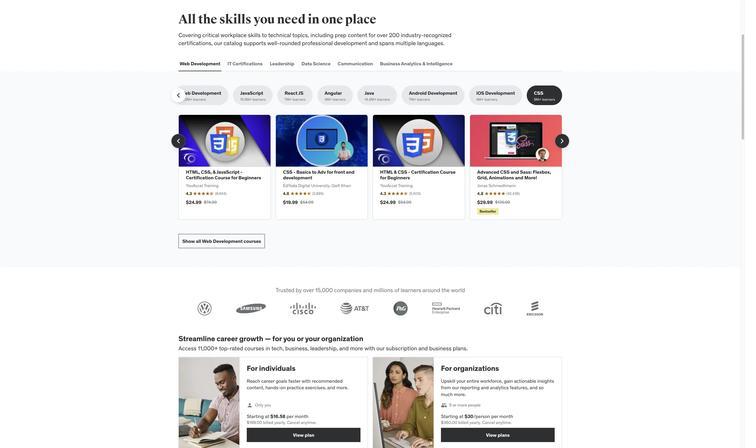 Task type: describe. For each thing, give the bounding box(es) containing it.
5
[[450, 403, 452, 408]]

beginners inside html, css, & javascript - certification course for beginners
[[239, 175, 261, 181]]

intelligence
[[427, 60, 453, 66]]

7m+ for android development
[[409, 97, 416, 102]]

recommended
[[312, 378, 343, 384]]

at for $30
[[460, 414, 464, 420]]

per inside starting at $30 /person per month $360.00 billed yearly. cancel anytime.
[[492, 414, 499, 420]]

and left so
[[530, 385, 538, 391]]

our inside streamline career growth — for you or your organization access 11,000+ top-rated courses in tech, business, leadership, and more with our subscription and business plans.
[[377, 345, 385, 352]]

organizations
[[454, 364, 499, 373]]

around
[[423, 287, 440, 294]]

starting for $30
[[441, 414, 458, 420]]

1 horizontal spatial more
[[458, 403, 467, 408]]

development inside css - basics to adv for front end development
[[283, 175, 312, 181]]

html & css - certification course for beginners
[[380, 169, 456, 181]]

over inside covering critical workplace skills to technical topics, including prep content for over 200 industry-recognized certifications, our catalog supports well-rounded professional development and spans multiple languages.
[[377, 31, 388, 39]]

and down organization
[[339, 345, 349, 352]]

html & css - certification course for beginners link
[[380, 169, 456, 181]]

insights
[[538, 378, 554, 384]]

languages.
[[418, 39, 445, 47]]

next image
[[558, 136, 567, 146]]

growth
[[239, 334, 263, 343]]

for for for organizations
[[441, 364, 452, 373]]

billed inside starting at $30 /person per month $360.00 billed yearly. cancel anytime.
[[459, 420, 469, 425]]

companies
[[334, 287, 362, 294]]

css 9m+ learners
[[534, 90, 555, 102]]

yearly. inside starting at $30 /person per month $360.00 billed yearly. cancel anytime.
[[470, 420, 481, 425]]

and left more!
[[515, 175, 524, 181]]

analytics
[[401, 60, 422, 66]]

anytime. inside starting at $30 /person per month $360.00 billed yearly. cancel anytime.
[[496, 420, 512, 425]]

gain
[[504, 378, 513, 384]]

reach career goals faster with recommended content, hands-on practice exercises, and more.
[[247, 378, 349, 391]]

1 horizontal spatial the
[[442, 287, 450, 294]]

css - basics to adv for front end development
[[283, 169, 355, 181]]

view plans
[[486, 432, 510, 438]]

for inside streamline career growth — for you or your organization access 11,000+ top-rated courses in tech, business, leadership, and more with our subscription and business plans.
[[273, 334, 282, 343]]

development for android development 7m+ learners
[[428, 90, 458, 96]]

development for ios development 4m+ learners
[[486, 90, 515, 96]]

15.5m+
[[240, 97, 252, 102]]

place
[[345, 12, 376, 27]]

and left business
[[419, 345, 428, 352]]

topics,
[[293, 31, 309, 39]]

actionable
[[514, 378, 537, 384]]

att&t logo image
[[341, 303, 369, 315]]

for for for individuals
[[247, 364, 258, 373]]

0 vertical spatial skills
[[219, 12, 251, 27]]

trusted
[[276, 287, 295, 294]]

9m+
[[534, 97, 542, 102]]

plan
[[305, 432, 315, 438]]

view plan link
[[247, 428, 361, 442]]

css inside advanced css and sass: flexbox, grid, animations and more!
[[501, 169, 510, 175]]

& inside html & css - certification course for beginners
[[394, 169, 397, 175]]

previous image for topic filters element
[[174, 91, 183, 100]]

leadership,
[[310, 345, 338, 352]]

our inside upskill your entire workforce, gain actionable insights from our reporting and analytics features, and so much more.
[[452, 385, 459, 391]]

content,
[[247, 385, 264, 391]]

by
[[296, 287, 302, 294]]

learners inside css 9m+ learners
[[542, 97, 555, 102]]

css - basics to adv for front end development link
[[283, 169, 355, 181]]

course inside html, css, & javascript - certification course for beginners
[[215, 175, 230, 181]]

more inside streamline career growth — for you or your organization access 11,000+ top-rated courses in tech, business, leadership, and more with our subscription and business plans.
[[350, 345, 363, 352]]

—
[[265, 334, 271, 343]]

ios
[[477, 90, 485, 96]]

android development 7m+ learners
[[409, 90, 458, 102]]

java
[[365, 90, 374, 96]]

for organizations
[[441, 364, 499, 373]]

yearly. inside the starting at $16.58 per month $199.00 billed yearly. cancel anytime.
[[274, 420, 286, 425]]

individuals
[[259, 364, 296, 373]]

only you
[[255, 403, 271, 408]]

0 horizontal spatial the
[[198, 12, 217, 27]]

flexbox,
[[533, 169, 551, 175]]

prep
[[335, 31, 347, 39]]

development inside covering critical workplace skills to technical topics, including prep content for over 200 industry-recognized certifications, our catalog supports well-rounded professional development and spans multiple languages.
[[334, 39, 367, 47]]

0 vertical spatial you
[[254, 12, 275, 27]]

more. inside upskill your entire workforce, gain actionable insights from our reporting and analytics features, and so much more.
[[454, 392, 466, 398]]

view for for organizations
[[486, 432, 497, 438]]

html,
[[186, 169, 200, 175]]

reporting
[[460, 385, 480, 391]]

upskill your entire workforce, gain actionable insights from our reporting and analytics features, and so much more.
[[441, 378, 554, 398]]

more. inside reach career goals faster with recommended content, hands-on practice exercises, and more.
[[337, 385, 349, 391]]

reach
[[247, 378, 260, 384]]

need
[[277, 12, 306, 27]]

$199.00
[[247, 420, 262, 425]]

beginners inside html & css - certification course for beginners
[[388, 175, 410, 181]]

on
[[281, 385, 286, 391]]

courses inside streamline career growth — for you or your organization access 11,000+ top-rated courses in tech, business, leadership, and more with our subscription and business plans.
[[245, 345, 264, 352]]

including
[[311, 31, 334, 39]]

business
[[380, 60, 400, 66]]

- inside css - basics to adv for front end development
[[294, 169, 296, 175]]

200
[[389, 31, 400, 39]]

entire
[[467, 378, 479, 384]]

technical
[[268, 31, 291, 39]]

web development button
[[179, 57, 222, 71]]

learners inside the angular 4m+ learners
[[333, 97, 346, 102]]

for inside html, css, & javascript - certification course for beginners
[[231, 175, 238, 181]]

more!
[[525, 175, 537, 181]]

and left 'millions' on the right of the page
[[363, 287, 373, 294]]

trusted by over 15,000 companies and millions of learners around the world
[[276, 287, 465, 294]]

view for for individuals
[[293, 432, 304, 438]]

starting at $30 /person per month $360.00 billed yearly. cancel anytime.
[[441, 414, 513, 425]]

view plans link
[[441, 428, 555, 442]]

it certifications button
[[226, 57, 264, 71]]

view plan
[[293, 432, 315, 438]]

$30
[[465, 414, 474, 420]]

covering
[[179, 31, 201, 39]]

only
[[255, 403, 264, 408]]

carousel element
[[171, 115, 570, 220]]

our inside covering critical workplace skills to technical topics, including prep content for over 200 industry-recognized certifications, our catalog supports well-rounded professional development and spans multiple languages.
[[214, 39, 222, 47]]

12.2m+
[[181, 97, 192, 102]]

so
[[539, 385, 544, 391]]

career for streamline
[[217, 334, 238, 343]]

workplace
[[221, 31, 247, 39]]

skills inside covering critical workplace skills to technical topics, including prep content for over 200 industry-recognized certifications, our catalog supports well-rounded professional development and spans multiple languages.
[[248, 31, 261, 39]]

organization
[[321, 334, 364, 343]]

spans
[[380, 39, 394, 47]]

advanced
[[478, 169, 500, 175]]

7m+ for react js
[[285, 97, 292, 102]]

html, css, & javascript - certification course for beginners link
[[186, 169, 261, 181]]

15,000
[[315, 287, 333, 294]]

volkswagen logo image
[[198, 302, 212, 316]]

front
[[334, 169, 345, 175]]

2 vertical spatial you
[[265, 403, 271, 408]]

cancel inside starting at $30 /person per month $360.00 billed yearly. cancel anytime.
[[482, 420, 495, 425]]

subscription
[[386, 345, 417, 352]]

web development
[[180, 60, 221, 66]]

communication
[[338, 60, 373, 66]]

certification inside html & css - certification course for beginners
[[411, 169, 439, 175]]

one
[[322, 12, 343, 27]]

data
[[302, 60, 312, 66]]

in inside streamline career growth — for you or your organization access 11,000+ top-rated courses in tech, business, leadership, and more with our subscription and business plans.
[[266, 345, 270, 352]]

js
[[298, 90, 304, 96]]

small image for for individuals
[[247, 403, 253, 409]]

to inside css - basics to adv for front end development
[[312, 169, 317, 175]]

science
[[313, 60, 331, 66]]

previous image for "carousel" element
[[174, 136, 183, 146]]

exercises,
[[305, 385, 326, 391]]

learners inside ios development 4m+ learners
[[485, 97, 498, 102]]

for individuals
[[247, 364, 296, 373]]

css inside css 9m+ learners
[[534, 90, 544, 96]]



Task type: vqa. For each thing, say whether or not it's contained in the screenshot.
56
no



Task type: locate. For each thing, give the bounding box(es) containing it.
1 horizontal spatial your
[[457, 378, 466, 384]]

1 horizontal spatial anytime.
[[496, 420, 512, 425]]

web inside button
[[180, 60, 190, 66]]

0 vertical spatial career
[[217, 334, 238, 343]]

1 for from the left
[[247, 364, 258, 373]]

view left plan
[[293, 432, 304, 438]]

career for reach
[[261, 378, 275, 384]]

javascript 15.5m+ learners
[[240, 90, 266, 102]]

data science button
[[300, 57, 332, 71]]

1 horizontal spatial view
[[486, 432, 497, 438]]

4m+ inside ios development 4m+ learners
[[477, 97, 484, 102]]

7m+ inside android development 7m+ learners
[[409, 97, 416, 102]]

0 horizontal spatial 7m+
[[285, 97, 292, 102]]

and inside covering critical workplace skills to technical topics, including prep content for over 200 industry-recognized certifications, our catalog supports well-rounded professional development and spans multiple languages.
[[369, 39, 378, 47]]

at left $16.58
[[265, 414, 269, 420]]

starting up $199.00
[[247, 414, 264, 420]]

learners inside android development 7m+ learners
[[417, 97, 430, 102]]

it certifications
[[228, 60, 263, 66]]

critical
[[203, 31, 219, 39]]

0 vertical spatial in
[[308, 12, 320, 27]]

1 vertical spatial over
[[303, 287, 314, 294]]

catalog
[[224, 39, 242, 47]]

development inside web development 12.2m+ learners
[[192, 90, 221, 96]]

0 vertical spatial or
[[297, 334, 304, 343]]

per right '/person'
[[492, 414, 499, 420]]

1 yearly. from the left
[[274, 420, 286, 425]]

11,000+
[[198, 345, 218, 352]]

anytime. up plan
[[301, 420, 317, 425]]

business,
[[285, 345, 309, 352]]

grid,
[[478, 175, 488, 181]]

development down content
[[334, 39, 367, 47]]

1 starting from the left
[[247, 414, 264, 420]]

you up technical
[[254, 12, 275, 27]]

learners inside javascript 15.5m+ learners
[[253, 97, 266, 102]]

development right the ios
[[486, 90, 515, 96]]

0 horizontal spatial yearly.
[[274, 420, 286, 425]]

streamline
[[179, 334, 215, 343]]

1 view from the left
[[293, 432, 304, 438]]

in up including
[[308, 12, 320, 27]]

previous image inside topic filters element
[[174, 91, 183, 100]]

to left adv at the left
[[312, 169, 317, 175]]

1 vertical spatial our
[[377, 345, 385, 352]]

0 vertical spatial more.
[[337, 385, 349, 391]]

1 billed from the left
[[263, 420, 273, 425]]

1 vertical spatial skills
[[248, 31, 261, 39]]

1 vertical spatial more
[[458, 403, 467, 408]]

css right html
[[398, 169, 408, 175]]

2 yearly. from the left
[[470, 420, 481, 425]]

month inside starting at $30 /person per month $360.00 billed yearly. cancel anytime.
[[500, 414, 513, 420]]

1 horizontal spatial for
[[441, 364, 452, 373]]

tech,
[[272, 345, 284, 352]]

goals
[[276, 378, 287, 384]]

0 horizontal spatial small image
[[247, 403, 253, 409]]

7m+ down react
[[285, 97, 292, 102]]

0 horizontal spatial &
[[213, 169, 216, 175]]

2 - from the left
[[294, 169, 296, 175]]

development for web development 12.2m+ learners
[[192, 90, 221, 96]]

show all web development courses link
[[179, 234, 265, 248]]

more.
[[337, 385, 349, 391], [454, 392, 466, 398]]

career up top-
[[217, 334, 238, 343]]

for
[[247, 364, 258, 373], [441, 364, 452, 373]]

1 horizontal spatial 7m+
[[409, 97, 416, 102]]

over right by
[[303, 287, 314, 294]]

or up business,
[[297, 334, 304, 343]]

1 vertical spatial or
[[453, 403, 457, 408]]

and left spans
[[369, 39, 378, 47]]

cancel up view plan
[[287, 420, 300, 425]]

& right html
[[394, 169, 397, 175]]

2 previous image from the top
[[174, 136, 183, 146]]

hewlett packard enterprise logo image
[[432, 303, 460, 315]]

1 horizontal spatial javascript
[[240, 90, 263, 96]]

0 horizontal spatial anytime.
[[301, 420, 317, 425]]

1 vertical spatial previous image
[[174, 136, 183, 146]]

the left world
[[442, 287, 450, 294]]

1 vertical spatial the
[[442, 287, 450, 294]]

yearly. down $16.58
[[274, 420, 286, 425]]

0 vertical spatial courses
[[244, 238, 261, 244]]

javascript inside javascript 15.5m+ learners
[[240, 90, 263, 96]]

small image
[[247, 403, 253, 409], [441, 403, 447, 409]]

1 horizontal spatial to
[[312, 169, 317, 175]]

and down the recommended
[[328, 385, 336, 391]]

0 horizontal spatial cancel
[[287, 420, 300, 425]]

the
[[198, 12, 217, 27], [442, 287, 450, 294]]

hands-
[[266, 385, 281, 391]]

1 vertical spatial web
[[181, 90, 191, 96]]

0 vertical spatial more
[[350, 345, 363, 352]]

javascript up 15.5m+
[[240, 90, 263, 96]]

billed down $30
[[459, 420, 469, 425]]

topic filters element
[[171, 86, 563, 105]]

for up "reach"
[[247, 364, 258, 373]]

css inside html & css - certification course for beginners
[[398, 169, 408, 175]]

career inside streamline career growth — for you or your organization access 11,000+ top-rated courses in tech, business, leadership, and more with our subscription and business plans.
[[217, 334, 238, 343]]

your up reporting
[[457, 378, 466, 384]]

1 horizontal spatial small image
[[441, 403, 447, 409]]

business analytics & intelligence
[[380, 60, 453, 66]]

0 horizontal spatial 4m+
[[325, 97, 332, 102]]

courses
[[244, 238, 261, 244], [245, 345, 264, 352]]

career inside reach career goals faster with recommended content, hands-on practice exercises, and more.
[[261, 378, 275, 384]]

or inside streamline career growth — for you or your organization access 11,000+ top-rated courses in tech, business, leadership, and more with our subscription and business plans.
[[297, 334, 304, 343]]

plans.
[[453, 345, 468, 352]]

1 vertical spatial javascript
[[217, 169, 240, 175]]

all the skills you need in one place
[[179, 12, 376, 27]]

1 horizontal spatial course
[[440, 169, 456, 175]]

small image left 5
[[441, 403, 447, 409]]

1 4m+ from the left
[[325, 97, 332, 102]]

1 per from the left
[[287, 414, 294, 420]]

you right only
[[265, 403, 271, 408]]

at
[[265, 414, 269, 420], [460, 414, 464, 420]]

2 beginners from the left
[[388, 175, 410, 181]]

0 horizontal spatial course
[[215, 175, 230, 181]]

html, css, & javascript - certification course for beginners
[[186, 169, 261, 181]]

0 horizontal spatial -
[[241, 169, 243, 175]]

your inside upskill your entire workforce, gain actionable insights from our reporting and analytics features, and so much more.
[[457, 378, 466, 384]]

web down certifications,
[[180, 60, 190, 66]]

business
[[430, 345, 452, 352]]

1 horizontal spatial billed
[[459, 420, 469, 425]]

0 vertical spatial with
[[365, 345, 375, 352]]

adv
[[318, 169, 326, 175]]

web for web development
[[180, 60, 190, 66]]

and left sass:
[[511, 169, 519, 175]]

4m+ down the ios
[[477, 97, 484, 102]]

anytime. inside the starting at $16.58 per month $199.00 billed yearly. cancel anytime.
[[301, 420, 317, 425]]

& inside button
[[423, 60, 426, 66]]

in
[[308, 12, 320, 27], [266, 345, 270, 352]]

features,
[[510, 385, 529, 391]]

0 vertical spatial previous image
[[174, 91, 183, 100]]

1 horizontal spatial yearly.
[[470, 420, 481, 425]]

1 month from the left
[[295, 414, 309, 420]]

month up view plan
[[295, 414, 309, 420]]

2 vertical spatial web
[[202, 238, 212, 244]]

7m+ inside react js 7m+ learners
[[285, 97, 292, 102]]

cancel
[[287, 420, 300, 425], [482, 420, 495, 425]]

1 horizontal spatial more.
[[454, 392, 466, 398]]

development right android
[[428, 90, 458, 96]]

samsung logo image
[[236, 304, 266, 314]]

0 horizontal spatial billed
[[263, 420, 273, 425]]

& inside html, css, & javascript - certification course for beginners
[[213, 169, 216, 175]]

with inside streamline career growth — for you or your organization access 11,000+ top-rated courses in tech, business, leadership, and more with our subscription and business plans.
[[365, 345, 375, 352]]

course inside html & css - certification course for beginners
[[440, 169, 456, 175]]

web right all
[[202, 238, 212, 244]]

1 horizontal spatial at
[[460, 414, 464, 420]]

$360.00
[[441, 420, 458, 425]]

1 horizontal spatial beginners
[[388, 175, 410, 181]]

2 month from the left
[[500, 414, 513, 420]]

/person
[[474, 414, 490, 420]]

certification
[[411, 169, 439, 175], [186, 175, 214, 181]]

development for web development
[[191, 60, 221, 66]]

of
[[395, 287, 400, 294]]

0 horizontal spatial with
[[302, 378, 311, 384]]

1 beginners from the left
[[239, 175, 261, 181]]

2 billed from the left
[[459, 420, 469, 425]]

and inside reach career goals faster with recommended content, hands-on practice exercises, and more.
[[328, 385, 336, 391]]

certifications,
[[179, 39, 213, 47]]

career up hands-
[[261, 378, 275, 384]]

1 vertical spatial with
[[302, 378, 311, 384]]

1 horizontal spatial per
[[492, 414, 499, 420]]

in down —
[[266, 345, 270, 352]]

0 vertical spatial to
[[262, 31, 267, 39]]

1 horizontal spatial over
[[377, 31, 388, 39]]

our right the from
[[452, 385, 459, 391]]

1 horizontal spatial certification
[[411, 169, 439, 175]]

starting for $16.58
[[247, 414, 264, 420]]

4m+ down angular
[[325, 97, 332, 102]]

2 7m+ from the left
[[409, 97, 416, 102]]

0 horizontal spatial more
[[350, 345, 363, 352]]

5 or more people
[[450, 403, 481, 408]]

1 horizontal spatial or
[[453, 403, 457, 408]]

your up leadership,
[[305, 334, 320, 343]]

0 horizontal spatial per
[[287, 414, 294, 420]]

& for intelligence
[[423, 60, 426, 66]]

1 vertical spatial development
[[283, 175, 312, 181]]

0 vertical spatial over
[[377, 31, 388, 39]]

learners inside react js 7m+ learners
[[293, 97, 306, 102]]

rated
[[230, 345, 243, 352]]

1 cancel from the left
[[287, 420, 300, 425]]

0 horizontal spatial month
[[295, 414, 309, 420]]

1 horizontal spatial -
[[294, 169, 296, 175]]

access
[[179, 345, 197, 352]]

3 - from the left
[[408, 169, 410, 175]]

1 7m+ from the left
[[285, 97, 292, 102]]

& for javascript
[[213, 169, 216, 175]]

development right all
[[213, 238, 243, 244]]

animations
[[489, 175, 514, 181]]

0 horizontal spatial your
[[305, 334, 320, 343]]

billed inside the starting at $16.58 per month $199.00 billed yearly. cancel anytime.
[[263, 420, 273, 425]]

2 starting from the left
[[441, 414, 458, 420]]

top-
[[219, 345, 230, 352]]

basics
[[297, 169, 311, 175]]

- inside html, css, & javascript - certification course for beginners
[[241, 169, 243, 175]]

0 horizontal spatial in
[[266, 345, 270, 352]]

per right $16.58
[[287, 414, 294, 420]]

& right analytics on the top right of the page
[[423, 60, 426, 66]]

for up upskill
[[441, 364, 452, 373]]

more right 5
[[458, 403, 467, 408]]

development inside android development 7m+ learners
[[428, 90, 458, 96]]

small image left only
[[247, 403, 253, 409]]

citi logo image
[[484, 303, 503, 315]]

javascript right css,
[[217, 169, 240, 175]]

4m+ inside the angular 4m+ learners
[[325, 97, 332, 102]]

more down organization
[[350, 345, 363, 352]]

or right 5
[[453, 403, 457, 408]]

angular 4m+ learners
[[325, 90, 346, 102]]

cancel down '/person'
[[482, 420, 495, 425]]

development up 12.2m+
[[192, 90, 221, 96]]

starting
[[247, 414, 264, 420], [441, 414, 458, 420]]

at inside starting at $30 /person per month $360.00 billed yearly. cancel anytime.
[[460, 414, 464, 420]]

0 horizontal spatial starting
[[247, 414, 264, 420]]

courses inside the show all web development courses link
[[244, 238, 261, 244]]

0 horizontal spatial over
[[303, 287, 314, 294]]

professional
[[302, 39, 333, 47]]

starting inside the starting at $16.58 per month $199.00 billed yearly. cancel anytime.
[[247, 414, 264, 420]]

you up business,
[[283, 334, 295, 343]]

learners inside web development 12.2m+ learners
[[193, 97, 206, 102]]

1 horizontal spatial 4m+
[[477, 97, 484, 102]]

show all web development courses
[[182, 238, 261, 244]]

0 horizontal spatial view
[[293, 432, 304, 438]]

skills up workplace
[[219, 12, 251, 27]]

for inside html & css - certification course for beginners
[[380, 175, 387, 181]]

certification inside html, css, & javascript - certification course for beginners
[[186, 175, 214, 181]]

learners inside java 14.4m+ learners
[[377, 97, 390, 102]]

0 horizontal spatial development
[[283, 175, 312, 181]]

with
[[365, 345, 375, 352], [302, 378, 311, 384]]

0 vertical spatial web
[[180, 60, 190, 66]]

2 4m+ from the left
[[477, 97, 484, 102]]

1 vertical spatial you
[[283, 334, 295, 343]]

you inside streamline career growth — for you or your organization access 11,000+ top-rated courses in tech, business, leadership, and more with our subscription and business plans.
[[283, 334, 295, 343]]

- inside html & css - certification course for beginners
[[408, 169, 410, 175]]

2 vertical spatial our
[[452, 385, 459, 391]]

1 - from the left
[[241, 169, 243, 175]]

anytime.
[[301, 420, 317, 425], [496, 420, 512, 425]]

1 at from the left
[[265, 414, 269, 420]]

to up supports
[[262, 31, 267, 39]]

4m+
[[325, 97, 332, 102], [477, 97, 484, 102]]

multiple
[[396, 39, 416, 47]]

javascript inside html, css, & javascript - certification course for beginners
[[217, 169, 240, 175]]

& right css,
[[213, 169, 216, 175]]

0 horizontal spatial for
[[247, 364, 258, 373]]

0 horizontal spatial our
[[214, 39, 222, 47]]

1 vertical spatial career
[[261, 378, 275, 384]]

per inside the starting at $16.58 per month $199.00 billed yearly. cancel anytime.
[[287, 414, 294, 420]]

0 vertical spatial development
[[334, 39, 367, 47]]

1 horizontal spatial our
[[377, 345, 385, 352]]

development left adv at the left
[[283, 175, 312, 181]]

0 vertical spatial our
[[214, 39, 222, 47]]

view left plans at bottom
[[486, 432, 497, 438]]

0 vertical spatial your
[[305, 334, 320, 343]]

billed down $16.58
[[263, 420, 273, 425]]

2 horizontal spatial -
[[408, 169, 410, 175]]

procter & gamble logo image
[[394, 302, 408, 316]]

skills up supports
[[248, 31, 261, 39]]

1 vertical spatial in
[[266, 345, 270, 352]]

css right advanced
[[501, 169, 510, 175]]

html
[[380, 169, 393, 175]]

and
[[369, 39, 378, 47], [511, 169, 519, 175], [515, 175, 524, 181], [363, 287, 373, 294], [339, 345, 349, 352], [419, 345, 428, 352], [328, 385, 336, 391], [481, 385, 489, 391], [530, 385, 538, 391]]

show
[[182, 238, 195, 244]]

for inside css - basics to adv for front end development
[[327, 169, 333, 175]]

0 horizontal spatial certification
[[186, 175, 214, 181]]

it
[[228, 60, 232, 66]]

1 horizontal spatial &
[[394, 169, 397, 175]]

1 horizontal spatial month
[[500, 414, 513, 420]]

ios development 4m+ learners
[[477, 90, 515, 102]]

web development 12.2m+ learners
[[181, 90, 221, 102]]

starting inside starting at $30 /person per month $360.00 billed yearly. cancel anytime.
[[441, 414, 458, 420]]

our left subscription
[[377, 345, 385, 352]]

0 horizontal spatial at
[[265, 414, 269, 420]]

1 vertical spatial courses
[[245, 345, 264, 352]]

0 horizontal spatial or
[[297, 334, 304, 343]]

your inside streamline career growth — for you or your organization access 11,000+ top-rated courses in tech, business, leadership, and more with our subscription and business plans.
[[305, 334, 320, 343]]

ericsson logo image
[[527, 302, 543, 316]]

java 14.4m+ learners
[[365, 90, 390, 102]]

our
[[214, 39, 222, 47], [377, 345, 385, 352], [452, 385, 459, 391]]

web for web development 12.2m+ learners
[[181, 90, 191, 96]]

2 per from the left
[[492, 414, 499, 420]]

cisco logo image
[[290, 303, 316, 315]]

and down workforce,
[[481, 385, 489, 391]]

at inside the starting at $16.58 per month $199.00 billed yearly. cancel anytime.
[[265, 414, 269, 420]]

7m+ down android
[[409, 97, 416, 102]]

2 anytime. from the left
[[496, 420, 512, 425]]

our down 'critical'
[[214, 39, 222, 47]]

2 cancel from the left
[[482, 420, 495, 425]]

css left basics on the left top of the page
[[283, 169, 293, 175]]

2 for from the left
[[441, 364, 452, 373]]

1 horizontal spatial career
[[261, 378, 275, 384]]

more. down the recommended
[[337, 385, 349, 391]]

over up spans
[[377, 31, 388, 39]]

web up 12.2m+
[[181, 90, 191, 96]]

month
[[295, 414, 309, 420], [500, 414, 513, 420]]

with inside reach career goals faster with recommended content, hands-on practice exercises, and more.
[[302, 378, 311, 384]]

1 vertical spatial your
[[457, 378, 466, 384]]

workforce,
[[481, 378, 503, 384]]

2 at from the left
[[460, 414, 464, 420]]

month up plans at bottom
[[500, 414, 513, 420]]

development inside button
[[191, 60, 221, 66]]

your
[[305, 334, 320, 343], [457, 378, 466, 384]]

css up 9m+
[[534, 90, 544, 96]]

1 horizontal spatial development
[[334, 39, 367, 47]]

2 horizontal spatial our
[[452, 385, 459, 391]]

content
[[348, 31, 367, 39]]

2 horizontal spatial &
[[423, 60, 426, 66]]

yearly. down $30
[[470, 420, 481, 425]]

well-
[[268, 39, 280, 47]]

web inside web development 12.2m+ learners
[[181, 90, 191, 96]]

data science
[[302, 60, 331, 66]]

development down certifications,
[[191, 60, 221, 66]]

small image for for organizations
[[441, 403, 447, 409]]

1 horizontal spatial with
[[365, 345, 375, 352]]

analytics
[[490, 385, 509, 391]]

certifications
[[233, 60, 263, 66]]

to inside covering critical workplace skills to technical topics, including prep content for over 200 industry-recognized certifications, our catalog supports well-rounded professional development and spans multiple languages.
[[262, 31, 267, 39]]

starting up the $360.00
[[441, 414, 458, 420]]

1 horizontal spatial starting
[[441, 414, 458, 420]]

more
[[350, 345, 363, 352], [458, 403, 467, 408]]

at left $30
[[460, 414, 464, 420]]

cancel inside the starting at $16.58 per month $199.00 billed yearly. cancel anytime.
[[287, 420, 300, 425]]

1 previous image from the top
[[174, 91, 183, 100]]

the up 'critical'
[[198, 12, 217, 27]]

2 small image from the left
[[441, 403, 447, 409]]

practice
[[287, 385, 304, 391]]

to
[[262, 31, 267, 39], [312, 169, 317, 175]]

sass:
[[520, 169, 532, 175]]

css inside css - basics to adv for front end development
[[283, 169, 293, 175]]

month inside the starting at $16.58 per month $199.00 billed yearly. cancel anytime.
[[295, 414, 309, 420]]

1 small image from the left
[[247, 403, 253, 409]]

previous image
[[174, 91, 183, 100], [174, 136, 183, 146]]

for inside covering critical workplace skills to technical topics, including prep content for over 200 industry-recognized certifications, our catalog supports well-rounded professional development and spans multiple languages.
[[369, 31, 376, 39]]

more. up 5 or more people
[[454, 392, 466, 398]]

0 horizontal spatial to
[[262, 31, 267, 39]]

1 horizontal spatial cancel
[[482, 420, 495, 425]]

0 vertical spatial javascript
[[240, 90, 263, 96]]

plans
[[498, 432, 510, 438]]

1 vertical spatial more.
[[454, 392, 466, 398]]

0 vertical spatial the
[[198, 12, 217, 27]]

anytime. up plans at bottom
[[496, 420, 512, 425]]

much
[[441, 392, 453, 398]]

rounded
[[280, 39, 301, 47]]

development inside ios development 4m+ learners
[[486, 90, 515, 96]]

0 horizontal spatial beginners
[[239, 175, 261, 181]]

2 view from the left
[[486, 432, 497, 438]]

at for $16.58
[[265, 414, 269, 420]]

millions
[[374, 287, 393, 294]]

1 anytime. from the left
[[301, 420, 317, 425]]

$16.58
[[271, 414, 286, 420]]

1 horizontal spatial in
[[308, 12, 320, 27]]

0 horizontal spatial career
[[217, 334, 238, 343]]



